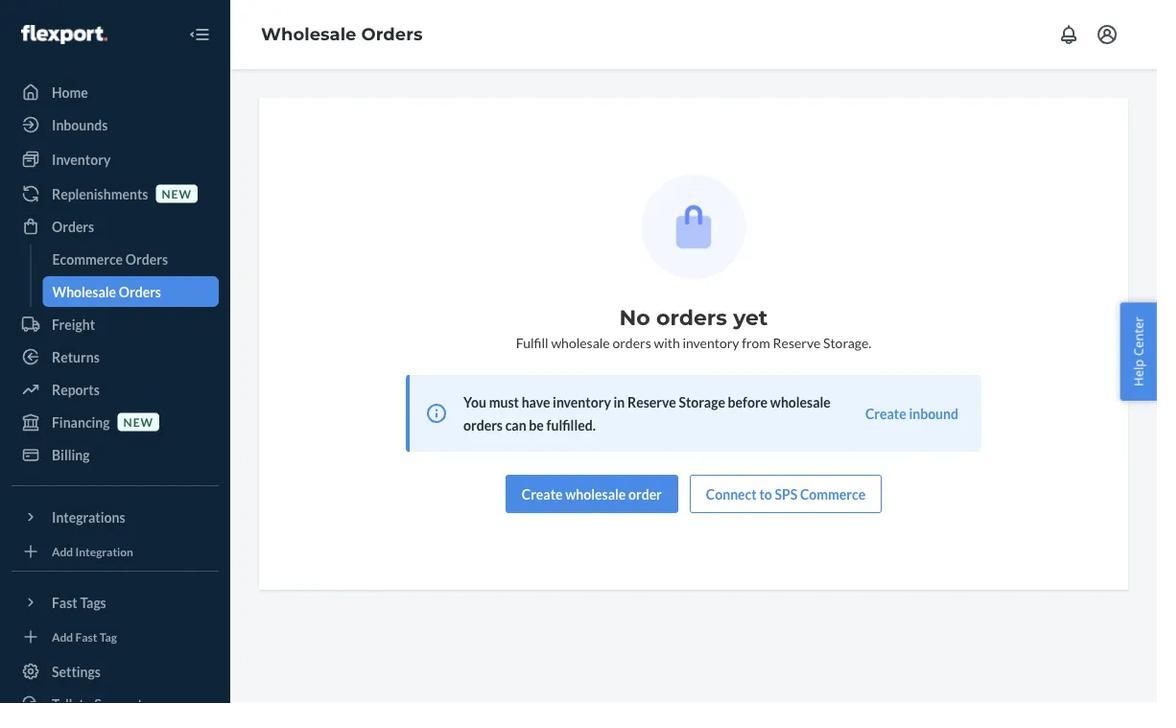Task type: locate. For each thing, give the bounding box(es) containing it.
reports link
[[12, 374, 219, 405]]

0 vertical spatial orders
[[656, 305, 727, 331]]

0 vertical spatial inventory
[[683, 334, 739, 351]]

0 vertical spatial add
[[52, 544, 73, 558]]

1 horizontal spatial wholesale
[[261, 24, 356, 45]]

create wholesale order link
[[505, 475, 678, 513]]

fast left 'tags'
[[52, 594, 77, 611]]

to
[[759, 486, 772, 502]]

1 horizontal spatial wholesale orders link
[[261, 24, 423, 45]]

add integration link
[[12, 540, 219, 563]]

create for create inbound
[[865, 405, 906, 422]]

be
[[529, 417, 544, 433]]

wholesale orders
[[261, 24, 423, 45], [52, 284, 161, 300]]

empty list image
[[641, 175, 746, 279]]

new for replenishments
[[162, 187, 192, 200]]

1 vertical spatial inventory
[[553, 394, 611, 410]]

1 vertical spatial new
[[123, 415, 154, 429]]

1 horizontal spatial reserve
[[773, 334, 821, 351]]

1 horizontal spatial create
[[865, 405, 906, 422]]

reserve right in
[[627, 394, 676, 410]]

0 horizontal spatial inventory
[[553, 394, 611, 410]]

inbounds link
[[12, 109, 219, 140]]

1 horizontal spatial wholesale orders
[[261, 24, 423, 45]]

create wholesale order button
[[505, 475, 678, 513]]

add for add integration
[[52, 544, 73, 558]]

freight
[[52, 316, 95, 332]]

2 vertical spatial orders
[[463, 417, 503, 433]]

before
[[728, 394, 768, 410]]

orders
[[656, 305, 727, 331], [613, 334, 651, 351], [463, 417, 503, 433]]

fast left tag
[[75, 630, 97, 644]]

wholesale right before
[[770, 394, 831, 410]]

yet
[[733, 305, 768, 331]]

inventory right with
[[683, 334, 739, 351]]

reserve
[[773, 334, 821, 351], [627, 394, 676, 410]]

1 vertical spatial add
[[52, 630, 73, 644]]

sps
[[775, 486, 798, 502]]

can
[[505, 417, 526, 433]]

integrations button
[[12, 502, 219, 532]]

wholesale right 'fulfill'
[[551, 334, 610, 351]]

2 horizontal spatial orders
[[656, 305, 727, 331]]

0 horizontal spatial wholesale orders link
[[43, 276, 219, 307]]

reserve right from
[[773, 334, 821, 351]]

ecommerce orders
[[52, 251, 168, 267]]

wholesale left order
[[565, 486, 626, 502]]

1 horizontal spatial inventory
[[683, 334, 739, 351]]

0 horizontal spatial reserve
[[627, 394, 676, 410]]

0 horizontal spatial new
[[123, 415, 154, 429]]

wholesale
[[551, 334, 610, 351], [770, 394, 831, 410], [565, 486, 626, 502]]

1 vertical spatial reserve
[[627, 394, 676, 410]]

create inbound button
[[865, 404, 958, 423]]

fulfilled.
[[546, 417, 596, 433]]

new down reports link
[[123, 415, 154, 429]]

add integration
[[52, 544, 133, 558]]

0 horizontal spatial create
[[522, 486, 563, 502]]

0 vertical spatial wholesale
[[551, 334, 610, 351]]

orders down no
[[613, 334, 651, 351]]

add inside add fast tag link
[[52, 630, 73, 644]]

orders
[[361, 24, 423, 45], [52, 218, 94, 235], [125, 251, 168, 267], [119, 284, 161, 300]]

no
[[619, 305, 650, 331]]

orders inside orders link
[[52, 218, 94, 235]]

0 vertical spatial new
[[162, 187, 192, 200]]

orders inside the ecommerce orders link
[[125, 251, 168, 267]]

center
[[1130, 317, 1147, 356]]

create left inbound
[[865, 405, 906, 422]]

reserve inside no orders yet fulfill wholesale orders with inventory from reserve storage.
[[773, 334, 821, 351]]

order
[[628, 486, 662, 502]]

inventory inside no orders yet fulfill wholesale orders with inventory from reserve storage.
[[683, 334, 739, 351]]

returns link
[[12, 342, 219, 372]]

add
[[52, 544, 73, 558], [52, 630, 73, 644]]

create down be
[[522, 486, 563, 502]]

0 vertical spatial wholesale orders link
[[261, 24, 423, 45]]

new
[[162, 187, 192, 200], [123, 415, 154, 429]]

orders up with
[[656, 305, 727, 331]]

replenishments
[[52, 186, 148, 202]]

0 vertical spatial wholesale orders
[[261, 24, 423, 45]]

settings
[[52, 663, 101, 680]]

inventory
[[683, 334, 739, 351], [553, 394, 611, 410]]

commerce
[[800, 486, 866, 502]]

1 horizontal spatial new
[[162, 187, 192, 200]]

create
[[865, 405, 906, 422], [522, 486, 563, 502]]

in
[[614, 394, 625, 410]]

inventory up fulfilled.
[[553, 394, 611, 410]]

wholesale inside you must have inventory in reserve storage before wholesale orders can be fulfilled.
[[770, 394, 831, 410]]

orders link
[[12, 211, 219, 242]]

connect
[[706, 486, 757, 502]]

create inbound
[[865, 405, 958, 422]]

add left integration at the bottom of page
[[52, 544, 73, 558]]

ecommerce orders link
[[43, 244, 219, 274]]

0 horizontal spatial wholesale orders
[[52, 284, 161, 300]]

ecommerce
[[52, 251, 123, 267]]

connect to sps commerce
[[706, 486, 866, 502]]

0 vertical spatial create
[[865, 405, 906, 422]]

0 vertical spatial reserve
[[773, 334, 821, 351]]

wholesale orders link
[[261, 24, 423, 45], [43, 276, 219, 307]]

settings link
[[12, 656, 219, 687]]

1 add from the top
[[52, 544, 73, 558]]

1 vertical spatial wholesale
[[52, 284, 116, 300]]

home
[[52, 84, 88, 100]]

inventory link
[[12, 144, 219, 175]]

0 vertical spatial wholesale
[[261, 24, 356, 45]]

add up settings
[[52, 630, 73, 644]]

1 vertical spatial wholesale
[[770, 394, 831, 410]]

wholesale
[[261, 24, 356, 45], [52, 284, 116, 300]]

2 vertical spatial wholesale
[[565, 486, 626, 502]]

integration
[[75, 544, 133, 558]]

2 add from the top
[[52, 630, 73, 644]]

1 horizontal spatial orders
[[613, 334, 651, 351]]

add inside add integration link
[[52, 544, 73, 558]]

1 vertical spatial create
[[522, 486, 563, 502]]

orders down you
[[463, 417, 503, 433]]

reports
[[52, 381, 100, 398]]

new up orders link
[[162, 187, 192, 200]]

0 horizontal spatial orders
[[463, 417, 503, 433]]

0 vertical spatial fast
[[52, 594, 77, 611]]

fast
[[52, 594, 77, 611], [75, 630, 97, 644]]



Task type: describe. For each thing, give the bounding box(es) containing it.
integrations
[[52, 509, 125, 525]]

wholesale inside button
[[565, 486, 626, 502]]

inbounds
[[52, 117, 108, 133]]

wholesale inside no orders yet fulfill wholesale orders with inventory from reserve storage.
[[551, 334, 610, 351]]

create for create wholesale order
[[522, 486, 563, 502]]

billing
[[52, 447, 90, 463]]

1 vertical spatial orders
[[613, 334, 651, 351]]

inventory
[[52, 151, 111, 167]]

connect to sps commerce button
[[690, 475, 882, 513]]

inventory inside you must have inventory in reserve storage before wholesale orders can be fulfilled.
[[553, 394, 611, 410]]

fast tags
[[52, 594, 106, 611]]

must
[[489, 394, 519, 410]]

home link
[[12, 77, 219, 107]]

open notifications image
[[1057, 23, 1080, 46]]

have
[[522, 394, 550, 410]]

storage.
[[823, 334, 871, 351]]

storage
[[679, 394, 725, 410]]

1 vertical spatial wholesale orders link
[[43, 276, 219, 307]]

tag
[[100, 630, 117, 644]]

fast tags button
[[12, 587, 219, 618]]

returns
[[52, 349, 100, 365]]

flexport logo image
[[21, 25, 107, 44]]

new for financing
[[123, 415, 154, 429]]

close navigation image
[[188, 23, 211, 46]]

fulfill
[[516, 334, 549, 351]]

fast inside dropdown button
[[52, 594, 77, 611]]

you must have inventory in reserve storage before wholesale orders can be fulfilled.
[[463, 394, 831, 433]]

add fast tag link
[[12, 626, 219, 649]]

inbound
[[909, 405, 958, 422]]

help center
[[1130, 317, 1147, 386]]

1 vertical spatial wholesale orders
[[52, 284, 161, 300]]

add fast tag
[[52, 630, 117, 644]]

reserve inside you must have inventory in reserve storage before wholesale orders can be fulfilled.
[[627, 394, 676, 410]]

orders inside you must have inventory in reserve storage before wholesale orders can be fulfilled.
[[463, 417, 503, 433]]

1 vertical spatial fast
[[75, 630, 97, 644]]

billing link
[[12, 439, 219, 470]]

create wholesale order
[[522, 486, 662, 502]]

help
[[1130, 359, 1147, 386]]

orders inside wholesale orders link
[[119, 284, 161, 300]]

from
[[742, 334, 770, 351]]

0 horizontal spatial wholesale
[[52, 284, 116, 300]]

help center button
[[1120, 302, 1157, 401]]

add for add fast tag
[[52, 630, 73, 644]]

financing
[[52, 414, 110, 430]]

tags
[[80, 594, 106, 611]]

connect to sps commerce link
[[690, 475, 882, 513]]

no orders yet fulfill wholesale orders with inventory from reserve storage.
[[516, 305, 871, 351]]

open account menu image
[[1096, 23, 1119, 46]]

you
[[463, 394, 486, 410]]

freight link
[[12, 309, 219, 340]]

with
[[654, 334, 680, 351]]



Task type: vqa. For each thing, say whether or not it's contained in the screenshot.
Submitted
no



